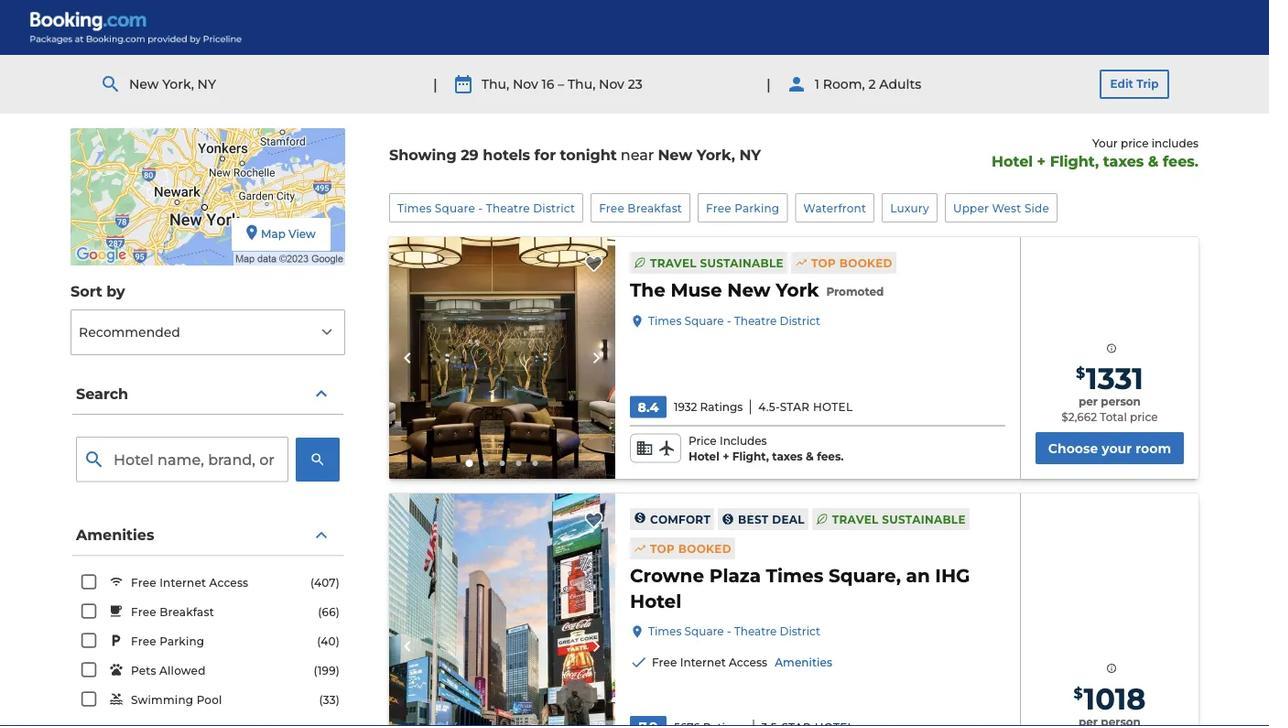 Task type: locate. For each thing, give the bounding box(es) containing it.
+ inside price includes hotel + flight, taxes & fees.
[[723, 450, 730, 464]]

york, right near
[[697, 146, 736, 164]]

free breakfast down the free internet access
[[131, 606, 214, 619]]

0 horizontal spatial parking
[[160, 635, 205, 648]]

1 horizontal spatial fees.
[[1164, 152, 1199, 170]]

fees. down "4.5-star hotel"
[[817, 450, 844, 464]]

theatre
[[486, 201, 530, 215], [735, 315, 777, 328], [735, 626, 777, 639]]

parking left waterfront at the top right of the page
[[735, 201, 780, 215]]

ratings
[[701, 401, 743, 414]]

go to image #4 image
[[516, 461, 522, 467]]

hotel up west
[[992, 152, 1034, 170]]

free up the pets
[[131, 635, 156, 648]]

choose
[[1049, 441, 1099, 456]]

access for free internet access amenities
[[729, 657, 768, 670]]

(40)
[[317, 635, 340, 648]]

top booked down comfort
[[651, 542, 732, 556]]

2 vertical spatial theatre
[[735, 626, 777, 639]]

1 horizontal spatial amenities
[[775, 657, 833, 670]]

nov
[[513, 76, 539, 92], [599, 76, 625, 92]]

1 vertical spatial +
[[723, 450, 730, 464]]

& inside 'your price includes hotel + flight, taxes & fees.'
[[1149, 152, 1160, 170]]

theatre down hotels at the left top of page
[[486, 201, 530, 215]]

deal
[[773, 513, 805, 526]]

recommended button
[[71, 310, 345, 356]]

1 vertical spatial square
[[685, 315, 724, 328]]

2 | from the left
[[767, 75, 771, 93]]

1 vertical spatial travel
[[833, 513, 879, 526]]

booked down waterfront at the top right of the page
[[840, 256, 893, 270]]

0 vertical spatial free parking
[[706, 201, 780, 215]]

theatre down the muse new york - promoted element
[[735, 315, 777, 328]]

&
[[1149, 152, 1160, 170], [806, 450, 814, 464]]

york,
[[162, 76, 194, 92], [697, 146, 736, 164]]

1 horizontal spatial new
[[658, 146, 693, 164]]

& down "4.5-star hotel"
[[806, 450, 814, 464]]

0 horizontal spatial fees.
[[817, 450, 844, 464]]

free up the muse new york
[[706, 201, 732, 215]]

access
[[209, 576, 249, 590], [729, 657, 768, 670]]

booking.com packages image
[[29, 11, 243, 44]]

-
[[479, 201, 483, 215], [727, 315, 732, 328], [727, 626, 732, 639]]

0 vertical spatial access
[[209, 576, 249, 590]]

fees. inside price includes hotel + flight, taxes & fees.
[[817, 450, 844, 464]]

free down the tonight
[[599, 201, 625, 215]]

+ inside 'your price includes hotel + flight, taxes & fees.'
[[1038, 152, 1047, 170]]

(66)
[[318, 606, 340, 619]]

1 vertical spatial photo carousel region
[[389, 494, 616, 727]]

0 horizontal spatial travel
[[651, 256, 697, 270]]

0 horizontal spatial new
[[129, 76, 159, 92]]

go to image #2 image
[[483, 461, 489, 467]]

best deal
[[739, 513, 805, 526]]

nov left 16
[[513, 76, 539, 92]]

1 vertical spatial travel sustainable
[[833, 513, 966, 526]]

1 vertical spatial york,
[[697, 146, 736, 164]]

0 horizontal spatial sustainable
[[700, 256, 784, 270]]

breakfast
[[628, 201, 683, 215], [160, 606, 214, 619]]

0 horizontal spatial ny
[[198, 76, 216, 92]]

1 vertical spatial flight,
[[733, 450, 769, 464]]

free parking up pets allowed
[[131, 635, 205, 648]]

breakfast down near
[[628, 201, 683, 215]]

1 horizontal spatial top
[[812, 256, 837, 270]]

flight, down your
[[1051, 152, 1100, 170]]

0 vertical spatial $
[[1077, 364, 1086, 382]]

0 vertical spatial price
[[1122, 137, 1149, 150]]

side
[[1025, 201, 1050, 215]]

0 vertical spatial parking
[[735, 201, 780, 215]]

1932
[[674, 401, 698, 414]]

1 vertical spatial internet
[[680, 657, 726, 670]]

1 room, 2 adults
[[815, 76, 922, 92]]

| left the 1
[[767, 75, 771, 93]]

- up free internet access amenities
[[727, 626, 732, 639]]

1 vertical spatial sustainable
[[883, 513, 966, 526]]

4.5-star hotel
[[759, 401, 853, 414]]

pets allowed
[[131, 664, 206, 678]]

2 property building image from the top
[[389, 494, 616, 727]]

+ up side at the right top of the page
[[1038, 152, 1047, 170]]

access down "plaza"
[[729, 657, 768, 670]]

price
[[1122, 137, 1149, 150], [1131, 411, 1159, 424]]

edit trip
[[1111, 77, 1159, 91]]

1 horizontal spatial access
[[729, 657, 768, 670]]

near
[[621, 146, 655, 164]]

1 horizontal spatial flight,
[[1051, 152, 1100, 170]]

new york, ny
[[129, 76, 216, 92]]

0 vertical spatial travel sustainable
[[651, 256, 784, 270]]

internet for free internet access
[[160, 576, 206, 590]]

times down crowne
[[649, 626, 682, 639]]

1 vertical spatial parking
[[160, 635, 205, 648]]

1 vertical spatial taxes
[[773, 450, 803, 464]]

1 vertical spatial top booked
[[651, 542, 732, 556]]

parking up the allowed
[[160, 635, 205, 648]]

square up free internet access amenities
[[685, 626, 724, 639]]

4.5-
[[759, 401, 780, 414]]

free down crowne
[[652, 657, 677, 670]]

1 horizontal spatial +
[[1038, 152, 1047, 170]]

$ inside $ 1331 per person $2,662 total price
[[1077, 364, 1086, 382]]

1 vertical spatial fees.
[[817, 450, 844, 464]]

1 vertical spatial -
[[727, 315, 732, 328]]

0 horizontal spatial free parking
[[131, 635, 205, 648]]

+ down 'includes'
[[723, 450, 730, 464]]

property building image
[[389, 237, 616, 479], [389, 494, 616, 727]]

access down amenities dropdown button
[[209, 576, 249, 590]]

crowne plaza times square, an ihg hotel
[[630, 565, 971, 613]]

free breakfast down near
[[599, 201, 683, 215]]

$ 1331 per person $2,662 total price
[[1062, 361, 1159, 424]]

thu, nov 16 – thu, nov 23
[[482, 76, 643, 92]]

1 vertical spatial free parking
[[131, 635, 205, 648]]

view
[[289, 227, 316, 241]]

& down includes in the top of the page
[[1149, 152, 1160, 170]]

0 vertical spatial booked
[[840, 256, 893, 270]]

sustainable up an
[[883, 513, 966, 526]]

travel up square,
[[833, 513, 879, 526]]

1 property building image from the top
[[389, 237, 616, 479]]

taxes
[[1104, 152, 1145, 170], [773, 450, 803, 464]]

0 horizontal spatial +
[[723, 450, 730, 464]]

$ inside $ 1018
[[1074, 685, 1084, 702]]

travel sustainable up the muse new york
[[651, 256, 784, 270]]

1 horizontal spatial nov
[[599, 76, 625, 92]]

times down deal
[[767, 565, 824, 588]]

0 horizontal spatial access
[[209, 576, 249, 590]]

times down showing
[[398, 201, 432, 215]]

1 horizontal spatial york,
[[697, 146, 736, 164]]

times square - theatre district down the muse new york
[[649, 315, 821, 328]]

access for free internet access
[[209, 576, 249, 590]]

fees. inside 'your price includes hotel + flight, taxes & fees.'
[[1164, 152, 1199, 170]]

1 vertical spatial access
[[729, 657, 768, 670]]

york
[[776, 279, 819, 302]]

taxes inside price includes hotel + flight, taxes & fees.
[[773, 450, 803, 464]]

square down the muse
[[685, 315, 724, 328]]

free parking up the muse new york - promoted element
[[706, 201, 780, 215]]

nov left 23
[[599, 76, 625, 92]]

times square - theatre district down 29
[[398, 201, 576, 215]]

1 vertical spatial ny
[[740, 146, 762, 164]]

1 horizontal spatial ny
[[740, 146, 762, 164]]

theatre up free internet access amenities
[[735, 626, 777, 639]]

0 vertical spatial taxes
[[1104, 152, 1145, 170]]

1 vertical spatial &
[[806, 450, 814, 464]]

waterfront
[[804, 201, 867, 215]]

0 vertical spatial photo carousel region
[[389, 237, 616, 479]]

1 vertical spatial property building image
[[389, 494, 616, 727]]

0 vertical spatial flight,
[[1051, 152, 1100, 170]]

free parking
[[706, 201, 780, 215], [131, 635, 205, 648]]

new right near
[[658, 146, 693, 164]]

square down 29
[[435, 201, 476, 215]]

0 horizontal spatial nov
[[513, 76, 539, 92]]

hotel down price
[[689, 450, 720, 464]]

booked down comfort
[[679, 542, 732, 556]]

free down amenities dropdown button
[[131, 576, 156, 590]]

- down 29
[[479, 201, 483, 215]]

$ up per
[[1077, 364, 1086, 382]]

times inside crowne plaza times square, an ihg hotel
[[767, 565, 824, 588]]

1 horizontal spatial booked
[[840, 256, 893, 270]]

1 vertical spatial free breakfast
[[131, 606, 214, 619]]

0 vertical spatial property building image
[[389, 237, 616, 479]]

swimming pool
[[131, 694, 222, 707]]

price down person
[[1131, 411, 1159, 424]]

1 | from the left
[[433, 75, 438, 93]]

0 vertical spatial +
[[1038, 152, 1047, 170]]

$
[[1077, 364, 1086, 382], [1074, 685, 1084, 702]]

2 thu, from the left
[[568, 76, 596, 92]]

top
[[812, 256, 837, 270], [651, 542, 675, 556]]

0 vertical spatial york,
[[162, 76, 194, 92]]

district
[[533, 201, 576, 215], [780, 315, 821, 328], [780, 626, 821, 639]]

flight, down 'includes'
[[733, 450, 769, 464]]

0 vertical spatial internet
[[160, 576, 206, 590]]

0 horizontal spatial travel sustainable
[[651, 256, 784, 270]]

0 horizontal spatial flight,
[[733, 450, 769, 464]]

showing
[[389, 146, 457, 164]]

0 horizontal spatial |
[[433, 75, 438, 93]]

+
[[1038, 152, 1047, 170], [723, 450, 730, 464]]

fees. down includes in the top of the page
[[1164, 152, 1199, 170]]

1 vertical spatial amenities
[[775, 657, 833, 670]]

taxes down star
[[773, 450, 803, 464]]

top booked down waterfront at the top right of the page
[[812, 256, 893, 270]]

hotel inside price includes hotel + flight, taxes & fees.
[[689, 450, 720, 464]]

amenities down crowne plaza times square, an ihg hotel
[[775, 657, 833, 670]]

times
[[398, 201, 432, 215], [649, 315, 682, 328], [767, 565, 824, 588], [649, 626, 682, 639]]

1 horizontal spatial internet
[[680, 657, 726, 670]]

new left york
[[728, 279, 771, 302]]

0 vertical spatial fees.
[[1164, 152, 1199, 170]]

top booked
[[812, 256, 893, 270], [651, 542, 732, 556]]

hotel
[[992, 152, 1034, 170], [814, 401, 853, 414], [689, 450, 720, 464], [630, 591, 682, 613]]

2 vertical spatial square
[[685, 626, 724, 639]]

price right your
[[1122, 137, 1149, 150]]

district down york
[[780, 315, 821, 328]]

1 horizontal spatial |
[[767, 75, 771, 93]]

thu, left 16
[[482, 76, 510, 92]]

0 vertical spatial new
[[129, 76, 159, 92]]

0 horizontal spatial amenities
[[76, 526, 154, 544]]

free internet access amenities
[[652, 657, 833, 670]]

1 horizontal spatial free breakfast
[[599, 201, 683, 215]]

photo carousel region
[[389, 237, 616, 479], [389, 494, 616, 727]]

0 horizontal spatial top booked
[[651, 542, 732, 556]]

district down crowne plaza times square, an ihg hotel
[[780, 626, 821, 639]]

travel up the muse
[[651, 256, 697, 270]]

travel
[[651, 256, 697, 270], [833, 513, 879, 526]]

1018
[[1084, 681, 1147, 717]]

|
[[433, 75, 438, 93], [767, 75, 771, 93]]

0 horizontal spatial internet
[[160, 576, 206, 590]]

new down booking.com packages image
[[129, 76, 159, 92]]

| up showing
[[433, 75, 438, 93]]

sustainable up the muse new york - promoted element
[[700, 256, 784, 270]]

$ left 1018
[[1074, 685, 1084, 702]]

2 vertical spatial times square - theatre district
[[649, 626, 821, 639]]

times down the
[[649, 315, 682, 328]]

2 photo carousel region from the top
[[389, 494, 616, 727]]

top up york
[[812, 256, 837, 270]]

| for 1 room, 2 adults
[[767, 75, 771, 93]]

0 horizontal spatial breakfast
[[160, 606, 214, 619]]

2 horizontal spatial new
[[728, 279, 771, 302]]

0 vertical spatial times square - theatre district
[[398, 201, 576, 215]]

free internet access
[[131, 576, 249, 590]]

travel sustainable
[[651, 256, 784, 270], [833, 513, 966, 526]]

thu,
[[482, 76, 510, 92], [568, 76, 596, 92]]

times square - theatre district
[[398, 201, 576, 215], [649, 315, 821, 328], [649, 626, 821, 639]]

1 horizontal spatial travel
[[833, 513, 879, 526]]

travel sustainable up an
[[833, 513, 966, 526]]

0 vertical spatial travel
[[651, 256, 697, 270]]

1 photo carousel region from the top
[[389, 237, 616, 479]]

free breakfast
[[599, 201, 683, 215], [131, 606, 214, 619]]

0 vertical spatial free breakfast
[[599, 201, 683, 215]]

top up crowne
[[651, 542, 675, 556]]

sustainable
[[700, 256, 784, 270], [883, 513, 966, 526]]

0 horizontal spatial booked
[[679, 542, 732, 556]]

thu, right –
[[568, 76, 596, 92]]

district down for
[[533, 201, 576, 215]]

an
[[907, 565, 931, 588]]

breakfast down the free internet access
[[160, 606, 214, 619]]

times square - theatre district up free internet access amenities
[[649, 626, 821, 639]]

taxes down your
[[1104, 152, 1145, 170]]

recommended
[[79, 324, 180, 340]]

0 horizontal spatial thu,
[[482, 76, 510, 92]]

amenities up the free internet access
[[76, 526, 154, 544]]

edit trip button
[[1100, 70, 1170, 99]]

free
[[599, 201, 625, 215], [706, 201, 732, 215], [131, 576, 156, 590], [131, 606, 156, 619], [131, 635, 156, 648], [652, 657, 677, 670]]

0 vertical spatial &
[[1149, 152, 1160, 170]]

1 vertical spatial district
[[780, 315, 821, 328]]

hotel down crowne
[[630, 591, 682, 613]]

0 vertical spatial top
[[812, 256, 837, 270]]

- down the muse new york
[[727, 315, 732, 328]]

property building image for 1018
[[389, 494, 616, 727]]

8.4
[[638, 400, 659, 415]]

york, down booking.com packages image
[[162, 76, 194, 92]]



Task type: describe. For each thing, give the bounding box(es) containing it.
0 vertical spatial theatre
[[486, 201, 530, 215]]

room
[[1136, 441, 1172, 456]]

per
[[1079, 395, 1099, 409]]

hotel right star
[[814, 401, 853, 414]]

$ 1018
[[1074, 681, 1147, 717]]

tonight
[[560, 146, 617, 164]]

choose your room button
[[1036, 433, 1185, 465]]

map
[[261, 227, 286, 241]]

by
[[107, 282, 125, 300]]

the muse new york
[[630, 279, 819, 302]]

person
[[1102, 395, 1142, 409]]

the muse new york - promoted element
[[630, 278, 885, 303]]

(33)
[[319, 694, 340, 707]]

includes
[[1152, 137, 1199, 150]]

23
[[628, 76, 643, 92]]

sort by
[[71, 282, 125, 300]]

2 vertical spatial district
[[780, 626, 821, 639]]

sort
[[71, 282, 102, 300]]

your price includes hotel + flight, taxes & fees.
[[992, 137, 1199, 170]]

amenities button
[[72, 515, 344, 557]]

flight, inside price includes hotel + flight, taxes & fees.
[[733, 450, 769, 464]]

upper
[[954, 201, 990, 215]]

(199)
[[314, 664, 340, 678]]

1 vertical spatial booked
[[679, 542, 732, 556]]

price
[[689, 435, 717, 448]]

flight, inside 'your price includes hotel + flight, taxes & fees.'
[[1051, 152, 1100, 170]]

$2,662
[[1062, 411, 1098, 424]]

1932 ratings
[[674, 401, 743, 414]]

1 vertical spatial times square - theatre district
[[649, 315, 821, 328]]

choose your room
[[1049, 441, 1172, 456]]

0 horizontal spatial york,
[[162, 76, 194, 92]]

2 vertical spatial new
[[728, 279, 771, 302]]

hotel inside crowne plaza times square, an ihg hotel
[[630, 591, 682, 613]]

0 vertical spatial square
[[435, 201, 476, 215]]

swimming
[[131, 694, 194, 707]]

for
[[535, 146, 556, 164]]

muse
[[671, 279, 723, 302]]

0 vertical spatial sustainable
[[700, 256, 784, 270]]

crowne plaza times square, an ihg hotel element
[[630, 564, 1006, 614]]

1 horizontal spatial breakfast
[[628, 201, 683, 215]]

0 horizontal spatial free breakfast
[[131, 606, 214, 619]]

adults
[[880, 76, 922, 92]]

pool
[[197, 694, 222, 707]]

showing 29 hotels for tonight near new york, ny
[[389, 146, 762, 164]]

taxes inside 'your price includes hotel + flight, taxes & fees.'
[[1104, 152, 1145, 170]]

free down the free internet access
[[131, 606, 156, 619]]

1 vertical spatial breakfast
[[160, 606, 214, 619]]

1 vertical spatial theatre
[[735, 315, 777, 328]]

upper west side
[[954, 201, 1050, 215]]

price inside $ 1331 per person $2,662 total price
[[1131, 411, 1159, 424]]

photo carousel region for 1331
[[389, 237, 616, 479]]

hotels
[[483, 146, 531, 164]]

1 vertical spatial new
[[658, 146, 693, 164]]

& inside price includes hotel + flight, taxes & fees.
[[806, 450, 814, 464]]

go to image #3 image
[[500, 461, 505, 467]]

$ for 1331
[[1077, 364, 1086, 382]]

pets
[[131, 664, 156, 678]]

2 nov from the left
[[599, 76, 625, 92]]

square,
[[829, 565, 902, 588]]

west
[[993, 201, 1022, 215]]

luxury
[[891, 201, 930, 215]]

your
[[1102, 441, 1133, 456]]

price includes hotel + flight, taxes & fees.
[[689, 435, 844, 464]]

1 horizontal spatial free parking
[[706, 201, 780, 215]]

price inside 'your price includes hotel + flight, taxes & fees.'
[[1122, 137, 1149, 150]]

search button
[[72, 374, 344, 415]]

1 nov from the left
[[513, 76, 539, 92]]

$ for 1018
[[1074, 685, 1084, 702]]

1 horizontal spatial top booked
[[812, 256, 893, 270]]

your
[[1093, 137, 1119, 150]]

0 vertical spatial ny
[[198, 76, 216, 92]]

1 horizontal spatial travel sustainable
[[833, 513, 966, 526]]

2
[[869, 76, 876, 92]]

star
[[780, 401, 810, 414]]

ihg
[[936, 565, 971, 588]]

1 horizontal spatial parking
[[735, 201, 780, 215]]

1 thu, from the left
[[482, 76, 510, 92]]

edit
[[1111, 77, 1134, 91]]

the
[[630, 279, 666, 302]]

(407)
[[311, 576, 340, 590]]

1331
[[1087, 361, 1144, 397]]

internet for free internet access amenities
[[680, 657, 726, 670]]

1
[[815, 76, 820, 92]]

0 horizontal spatial top
[[651, 542, 675, 556]]

photo carousel region for 1018
[[389, 494, 616, 727]]

trip
[[1137, 77, 1159, 91]]

total
[[1101, 411, 1128, 424]]

comfort
[[651, 513, 711, 526]]

plaza
[[710, 565, 761, 588]]

go to image #5 image
[[533, 461, 538, 467]]

–
[[558, 76, 565, 92]]

room,
[[823, 76, 866, 92]]

16
[[542, 76, 555, 92]]

0 vertical spatial district
[[533, 201, 576, 215]]

crowne
[[630, 565, 705, 588]]

allowed
[[159, 664, 206, 678]]

29
[[461, 146, 479, 164]]

| for thu, nov 16 – thu, nov 23
[[433, 75, 438, 93]]

best
[[739, 513, 769, 526]]

0 vertical spatial -
[[479, 201, 483, 215]]

2 vertical spatial -
[[727, 626, 732, 639]]

hotel inside 'your price includes hotel + flight, taxes & fees.'
[[992, 152, 1034, 170]]

go to image #1 image
[[466, 460, 473, 467]]

search
[[76, 385, 128, 403]]

amenities inside dropdown button
[[76, 526, 154, 544]]

Hotel name, brand, or keyword text field
[[76, 437, 289, 482]]

map view
[[261, 227, 316, 241]]

property building image for 1331
[[389, 237, 616, 479]]

includes
[[720, 435, 767, 448]]



Task type: vqa. For each thing, say whether or not it's contained in the screenshot.
topmost Go to Image #2
no



